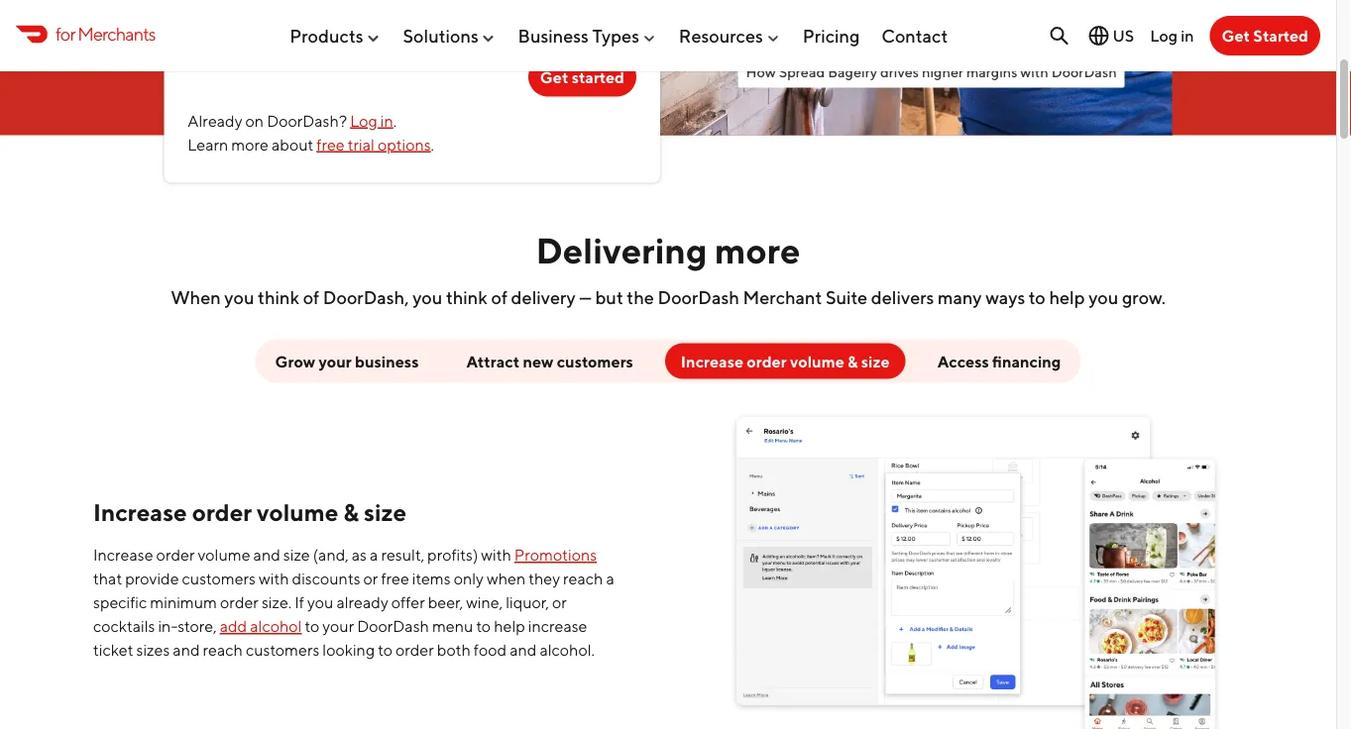Task type: locate. For each thing, give the bounding box(es) containing it.
0 vertical spatial reach
[[563, 570, 603, 589]]

1 vertical spatial or
[[552, 594, 567, 612]]

0 horizontal spatial think
[[258, 287, 300, 308]]

attract new customers button
[[451, 344, 649, 379]]

1 vertical spatial with
[[481, 546, 511, 565]]

attract new customers
[[467, 352, 634, 371]]

0 horizontal spatial increase order volume & size
[[93, 498, 407, 527]]

2 horizontal spatial volume
[[790, 352, 845, 371]]

customers up "minimum" at the bottom left of the page
[[182, 570, 256, 589]]

customers inside increase order volume and size (and, as a result, profits) with promotions that provide customers with discounts or free items only when they reach a specific minimum order size. if you already offer beer, wine, liquor, or cocktails in-store,
[[182, 570, 256, 589]]

doordash inside how spread bagelry drives higher margins with doordash link
[[1052, 63, 1117, 80]]

0 horizontal spatial or
[[363, 570, 378, 589]]

& down suite
[[848, 352, 858, 371]]

size inside increase order volume and size (and, as a result, profits) with promotions that provide customers with discounts or free items only when they reach a specific minimum order size. if you already offer beer, wine, liquor, or cocktails in-store,
[[283, 546, 310, 565]]

a right they
[[606, 570, 615, 589]]

attract
[[467, 352, 520, 371]]

1 horizontal spatial free
[[381, 570, 409, 589]]

sizes
[[136, 641, 170, 660]]

increase down when you think of doordash, you think of delivery — but the doordash merchant suite delivers many ways to help you grow.
[[681, 352, 744, 371]]

free inside already on doordash? log in . learn more about free trial options .
[[317, 135, 345, 154]]

to right looking
[[378, 641, 393, 660]]

how spread bagelry drives higher margins with doordash link
[[738, 56, 1125, 88]]

1 vertical spatial volume
[[257, 498, 339, 527]]

for merchants
[[56, 23, 155, 44]]

more inside already on doordash? log in . learn more about free trial options .
[[231, 135, 269, 154]]

0 vertical spatial increase order volume & size
[[681, 352, 890, 371]]

with
[[1021, 63, 1049, 80], [481, 546, 511, 565], [259, 570, 289, 589]]

your inside button
[[319, 352, 352, 371]]

1 horizontal spatial log
[[1151, 26, 1178, 45]]

when
[[487, 570, 526, 589]]

1 vertical spatial .
[[431, 135, 434, 154]]

1 vertical spatial free
[[381, 570, 409, 589]]

started
[[1254, 26, 1309, 45]]

more up merchant
[[715, 230, 801, 272]]

increase order volume & size tab list
[[61, 340, 1275, 730]]

increase order volume & size down merchant
[[681, 352, 890, 371]]

0 vertical spatial your
[[319, 352, 352, 371]]

1 vertical spatial log in link
[[350, 111, 393, 130]]

learn
[[188, 135, 228, 154]]

. up options
[[393, 111, 397, 130]]

2 of from the left
[[491, 287, 508, 308]]

volume down suite
[[790, 352, 845, 371]]

your right grow
[[319, 352, 352, 371]]

think
[[258, 287, 300, 308], [446, 287, 488, 308]]

0 vertical spatial more
[[231, 135, 269, 154]]

products
[[290, 25, 364, 46]]

delivery
[[511, 287, 576, 308]]

2 vertical spatial size
[[283, 546, 310, 565]]

2 vertical spatial customers
[[246, 641, 320, 660]]

2 horizontal spatial with
[[1021, 63, 1049, 80]]

0 horizontal spatial size
[[283, 546, 310, 565]]

0 horizontal spatial .
[[393, 111, 397, 130]]

your inside to your doordash menu to help increase ticket sizes and reach customers looking to order both food and alcohol.
[[322, 617, 354, 636]]

0 vertical spatial doordash
[[1052, 63, 1117, 80]]

2 horizontal spatial size
[[862, 352, 890, 371]]

1 horizontal spatial with
[[481, 546, 511, 565]]

order inside increase order volume & size button
[[747, 352, 787, 371]]

1 horizontal spatial of
[[491, 287, 508, 308]]

0 vertical spatial .
[[393, 111, 397, 130]]

0 horizontal spatial doordash
[[357, 617, 429, 636]]

beer,
[[428, 594, 463, 612]]

increase inside increase order volume and size (and, as a result, profits) with promotions that provide customers with discounts or free items only when they reach a specific minimum order size. if you already offer beer, wine, liquor, or cocktails in-store,
[[93, 546, 153, 565]]

with up when
[[481, 546, 511, 565]]

spread bagelry image
[[574, 0, 1173, 135]]

1 of from the left
[[303, 287, 319, 308]]

1 horizontal spatial a
[[606, 570, 615, 589]]

in right us
[[1181, 26, 1194, 45]]

2 vertical spatial increase
[[93, 546, 153, 565]]

1 horizontal spatial size
[[364, 498, 407, 527]]

add alcohol link
[[220, 617, 302, 636]]

0 horizontal spatial volume
[[198, 546, 250, 565]]

size down delivers at the right
[[862, 352, 890, 371]]

0 vertical spatial in
[[1181, 26, 1194, 45]]

1 vertical spatial customers
[[182, 570, 256, 589]]

increase order volume & size up (and,
[[93, 498, 407, 527]]

1 vertical spatial size
[[364, 498, 407, 527]]

1 horizontal spatial in
[[1181, 26, 1194, 45]]

get for get started
[[1222, 26, 1251, 45]]

solutions link
[[403, 17, 497, 54]]

us
[[1113, 26, 1135, 45]]

1 horizontal spatial log in link
[[1151, 26, 1194, 45]]

log right us
[[1151, 26, 1178, 45]]

for merchants link
[[16, 21, 155, 47]]

of left doordash, in the top left of the page
[[303, 287, 319, 308]]

increase up "that"
[[93, 546, 153, 565]]

size left (and,
[[283, 546, 310, 565]]

1 horizontal spatial more
[[715, 230, 801, 272]]

volume up "minimum" at the bottom left of the page
[[198, 546, 250, 565]]

0 vertical spatial get
[[1222, 26, 1251, 45]]

1 vertical spatial log
[[350, 111, 378, 130]]

increase
[[681, 352, 744, 371], [93, 498, 187, 527], [93, 546, 153, 565]]

0 horizontal spatial free
[[317, 135, 345, 154]]

increase order volume & size button
[[665, 344, 906, 379]]

increase order volume & size inside chevron right tab panel
[[93, 498, 407, 527]]

free down result,
[[381, 570, 409, 589]]

0 vertical spatial volume
[[790, 352, 845, 371]]

1 horizontal spatial &
[[848, 352, 858, 371]]

1 horizontal spatial increase order volume & size
[[681, 352, 890, 371]]

1 horizontal spatial think
[[446, 287, 488, 308]]

looking
[[323, 641, 375, 660]]

doordash inside to your doordash menu to help increase ticket sizes and reach customers looking to order both food and alcohol.
[[357, 617, 429, 636]]

that
[[93, 570, 122, 589]]

log in link up free trial options link
[[350, 111, 393, 130]]

0 horizontal spatial log
[[350, 111, 378, 130]]

get down business
[[540, 68, 569, 87]]

contact link
[[882, 17, 948, 54]]

globe line image
[[1087, 24, 1111, 48]]

and right food
[[510, 641, 537, 660]]

bagelry
[[828, 63, 878, 80]]

get started
[[1222, 26, 1309, 45]]

with up size.
[[259, 570, 289, 589]]

1 vertical spatial your
[[322, 617, 354, 636]]

reach down add
[[203, 641, 243, 660]]

help down the liquor,
[[494, 617, 525, 636]]

0 vertical spatial log
[[1151, 26, 1178, 45]]

get started button
[[528, 57, 637, 97]]

or up already
[[363, 570, 378, 589]]

. right trial
[[431, 135, 434, 154]]

resources
[[679, 25, 763, 46]]

increase order volume & size
[[681, 352, 890, 371], [93, 498, 407, 527]]

order down merchant
[[747, 352, 787, 371]]

1 horizontal spatial and
[[253, 546, 280, 565]]

0 horizontal spatial &
[[343, 498, 359, 527]]

2 vertical spatial doordash
[[357, 617, 429, 636]]

help
[[1050, 287, 1085, 308], [494, 617, 525, 636]]

think up attract on the left of the page
[[446, 287, 488, 308]]

1 horizontal spatial get
[[1222, 26, 1251, 45]]

volume up (and,
[[257, 498, 339, 527]]

0 vertical spatial customers
[[557, 352, 634, 371]]

doordash down the offer
[[357, 617, 429, 636]]

0 horizontal spatial log in link
[[350, 111, 393, 130]]

2 horizontal spatial and
[[510, 641, 537, 660]]

1 vertical spatial increase order volume & size
[[93, 498, 407, 527]]

1 vertical spatial a
[[606, 570, 615, 589]]

1 horizontal spatial help
[[1050, 287, 1085, 308]]

log in link
[[1151, 26, 1194, 45], [350, 111, 393, 130]]

increase up provide
[[93, 498, 187, 527]]

result,
[[381, 546, 425, 565]]

0 horizontal spatial more
[[231, 135, 269, 154]]

0 horizontal spatial with
[[259, 570, 289, 589]]

free left trial
[[317, 135, 345, 154]]

order
[[747, 352, 787, 371], [192, 498, 252, 527], [156, 546, 195, 565], [220, 594, 259, 612], [396, 641, 434, 660]]

free inside increase order volume and size (and, as a result, profits) with promotions that provide customers with discounts or free items only when they reach a specific minimum order size. if you already offer beer, wine, liquor, or cocktails in-store,
[[381, 570, 409, 589]]

and
[[253, 546, 280, 565], [173, 641, 200, 660], [510, 641, 537, 660]]

of
[[303, 287, 319, 308], [491, 287, 508, 308]]

in-
[[158, 617, 178, 636]]

customers right new
[[557, 352, 634, 371]]

1 vertical spatial reach
[[203, 641, 243, 660]]

you
[[224, 287, 254, 308], [413, 287, 443, 308], [1089, 287, 1119, 308], [307, 594, 334, 612]]

alcohol.
[[540, 641, 595, 660]]

and down store,
[[173, 641, 200, 660]]

& up as
[[343, 498, 359, 527]]

help right ways
[[1050, 287, 1085, 308]]

1 vertical spatial &
[[343, 498, 359, 527]]

to
[[1029, 287, 1046, 308], [305, 617, 319, 636], [476, 617, 491, 636], [378, 641, 393, 660]]

0 horizontal spatial of
[[303, 287, 319, 308]]

store,
[[178, 617, 217, 636]]

minimum
[[150, 594, 217, 612]]

in up free trial options link
[[381, 111, 393, 130]]

&
[[848, 352, 858, 371], [343, 498, 359, 527]]

order up "minimum" at the bottom left of the page
[[192, 498, 252, 527]]

chevron right tab panel
[[61, 399, 1275, 730]]

or up increase
[[552, 594, 567, 612]]

volume inside increase order volume and size (and, as a result, profits) with promotions that provide customers with discounts or free items only when they reach a specific minimum order size. if you already offer beer, wine, liquor, or cocktails in-store,
[[198, 546, 250, 565]]

customers down alcohol
[[246, 641, 320, 660]]

reach
[[563, 570, 603, 589], [203, 641, 243, 660]]

& inside chevron right tab panel
[[343, 498, 359, 527]]

your for to
[[322, 617, 354, 636]]

log in link right us
[[1151, 26, 1194, 45]]

doordash down globe line icon
[[1052, 63, 1117, 80]]

your
[[319, 352, 352, 371], [322, 617, 354, 636]]

1 horizontal spatial .
[[431, 135, 434, 154]]

1 vertical spatial get
[[540, 68, 569, 87]]

customers
[[557, 352, 634, 371], [182, 570, 256, 589], [246, 641, 320, 660]]

order left both
[[396, 641, 434, 660]]

a
[[370, 546, 378, 565], [606, 570, 615, 589]]

0 vertical spatial free
[[317, 135, 345, 154]]

free
[[317, 135, 345, 154], [381, 570, 409, 589]]

doordash down delivering more
[[658, 287, 740, 308]]

0 vertical spatial increase
[[681, 352, 744, 371]]

how
[[746, 63, 776, 80]]

grow.
[[1122, 287, 1166, 308]]

size.
[[262, 594, 292, 612]]

size up result,
[[364, 498, 407, 527]]

0 vertical spatial a
[[370, 546, 378, 565]]

0 vertical spatial log in link
[[1151, 26, 1194, 45]]

when
[[171, 287, 221, 308]]

you right if
[[307, 594, 334, 612]]

ticket
[[93, 641, 133, 660]]

1 vertical spatial in
[[381, 111, 393, 130]]

1 horizontal spatial doordash
[[658, 287, 740, 308]]

you right doordash, in the top left of the page
[[413, 287, 443, 308]]

order up add
[[220, 594, 259, 612]]

0 horizontal spatial help
[[494, 617, 525, 636]]

0 vertical spatial &
[[848, 352, 858, 371]]

0 vertical spatial size
[[862, 352, 890, 371]]

to right ways
[[1029, 287, 1046, 308]]

2 horizontal spatial doordash
[[1052, 63, 1117, 80]]

1 think from the left
[[258, 287, 300, 308]]

and inside increase order volume and size (and, as a result, profits) with promotions that provide customers with discounts or free items only when they reach a specific minimum order size. if you already offer beer, wine, liquor, or cocktails in-store,
[[253, 546, 280, 565]]

log inside already on doordash? log in . learn more about free trial options .
[[350, 111, 378, 130]]

your up looking
[[322, 617, 354, 636]]

of left the delivery at the left of the page
[[491, 287, 508, 308]]

0 horizontal spatial reach
[[203, 641, 243, 660]]

on
[[245, 111, 264, 130]]

1 vertical spatial help
[[494, 617, 525, 636]]

2 vertical spatial volume
[[198, 546, 250, 565]]

many
[[938, 287, 982, 308]]

reach down promotions "link"
[[563, 570, 603, 589]]

provide
[[125, 570, 179, 589]]

order inside to your doordash menu to help increase ticket sizes and reach customers looking to order both food and alcohol.
[[396, 641, 434, 660]]

1 horizontal spatial reach
[[563, 570, 603, 589]]

help inside to your doordash menu to help increase ticket sizes and reach customers looking to order both food and alcohol.
[[494, 617, 525, 636]]

log up trial
[[350, 111, 378, 130]]

a right as
[[370, 546, 378, 565]]

more down on
[[231, 135, 269, 154]]

merchants
[[78, 23, 155, 44]]

in inside already on doordash? log in . learn more about free trial options .
[[381, 111, 393, 130]]

get left started
[[1222, 26, 1251, 45]]

discounts
[[292, 570, 360, 589]]

and up size.
[[253, 546, 280, 565]]

with right margins
[[1021, 63, 1049, 80]]

0 horizontal spatial in
[[381, 111, 393, 130]]

think up grow
[[258, 287, 300, 308]]

(and,
[[313, 546, 349, 565]]

0 horizontal spatial get
[[540, 68, 569, 87]]

volume inside button
[[790, 352, 845, 371]]

free trial options link
[[317, 135, 431, 154]]



Task type: describe. For each thing, give the bounding box(es) containing it.
grow your business
[[275, 352, 419, 371]]

increase order volume & size inside button
[[681, 352, 890, 371]]

business types
[[518, 25, 640, 46]]

but
[[595, 287, 623, 308]]

order up provide
[[156, 546, 195, 565]]

to down wine, on the left of page
[[476, 617, 491, 636]]

solutions
[[403, 25, 479, 46]]

options
[[378, 135, 431, 154]]

only
[[454, 570, 484, 589]]

you left grow. at the right
[[1089, 287, 1119, 308]]

0 horizontal spatial a
[[370, 546, 378, 565]]

liquor,
[[506, 594, 549, 612]]

increase inside increase order volume & size button
[[681, 352, 744, 371]]

as
[[352, 546, 367, 565]]

new
[[523, 352, 554, 371]]

the
[[627, 287, 654, 308]]

merchant
[[743, 287, 822, 308]]

2 vertical spatial with
[[259, 570, 289, 589]]

suite
[[826, 287, 868, 308]]

trial
[[348, 135, 375, 154]]

grow
[[275, 352, 316, 371]]

profits)
[[428, 546, 478, 565]]

they
[[529, 570, 560, 589]]

1 vertical spatial more
[[715, 230, 801, 272]]

pricing link
[[803, 17, 860, 54]]

mx - increase orders - alcohol image
[[708, 399, 1244, 730]]

2 think from the left
[[446, 287, 488, 308]]

financing
[[993, 352, 1062, 371]]

promotions
[[514, 546, 597, 565]]

already
[[337, 594, 388, 612]]

get started
[[540, 68, 625, 87]]

cocktails
[[93, 617, 155, 636]]

reach inside to your doordash menu to help increase ticket sizes and reach customers looking to order both food and alcohol.
[[203, 641, 243, 660]]

business types link
[[518, 17, 657, 54]]

your for grow
[[319, 352, 352, 371]]

delivers
[[871, 287, 935, 308]]

increase order volume and size (and, as a result, profits) with promotions that provide customers with discounts or free items only when they reach a specific minimum order size. if you already offer beer, wine, liquor, or cocktails in-store,
[[93, 546, 615, 636]]

get for get started
[[540, 68, 569, 87]]

grow your business button
[[259, 344, 435, 379]]

0 vertical spatial with
[[1021, 63, 1049, 80]]

0 horizontal spatial and
[[173, 641, 200, 660]]

add
[[220, 617, 247, 636]]

already
[[188, 111, 242, 130]]

0 vertical spatial help
[[1050, 287, 1085, 308]]

to right alcohol
[[305, 617, 319, 636]]

about
[[272, 135, 314, 154]]

contact
[[882, 25, 948, 46]]

wine,
[[466, 594, 503, 612]]

customers inside to your doordash menu to help increase ticket sizes and reach customers looking to order both food and alcohol.
[[246, 641, 320, 660]]

margins
[[967, 63, 1018, 80]]

started
[[572, 68, 625, 87]]

you right when
[[224, 287, 254, 308]]

access financing
[[938, 352, 1062, 371]]

reach inside increase order volume and size (and, as a result, profits) with promotions that provide customers with discounts or free items only when they reach a specific minimum order size. if you already offer beer, wine, liquor, or cocktails in-store,
[[563, 570, 603, 589]]

pricing
[[803, 25, 860, 46]]

both
[[437, 641, 471, 660]]

get started button
[[1210, 16, 1321, 56]]

promotions link
[[514, 546, 597, 565]]

1 horizontal spatial volume
[[257, 498, 339, 527]]

doordash?
[[267, 111, 347, 130]]

0 vertical spatial or
[[363, 570, 378, 589]]

increase
[[528, 617, 588, 636]]

1 vertical spatial increase
[[93, 498, 187, 527]]

to your doordash menu to help increase ticket sizes and reach customers looking to order both food and alcohol.
[[93, 617, 595, 660]]

& inside increase order volume & size button
[[848, 352, 858, 371]]

business
[[355, 352, 419, 371]]

customers inside button
[[557, 352, 634, 371]]

offer
[[392, 594, 425, 612]]

ways
[[986, 287, 1026, 308]]

log in
[[1151, 26, 1194, 45]]

spread
[[779, 63, 825, 80]]

delivering more
[[536, 230, 801, 272]]

—
[[579, 287, 592, 308]]

items
[[412, 570, 451, 589]]

how spread bagelry drives higher margins with doordash
[[746, 63, 1117, 80]]

specific
[[93, 594, 147, 612]]

1 horizontal spatial or
[[552, 594, 567, 612]]

when you think of doordash, you think of delivery — but the doordash merchant suite delivers many ways to help you grow.
[[171, 287, 1166, 308]]

for
[[56, 23, 75, 44]]

drives
[[881, 63, 919, 80]]

food
[[474, 641, 507, 660]]

higher
[[922, 63, 964, 80]]

business
[[518, 25, 589, 46]]

delivering
[[536, 230, 708, 272]]

add alcohol
[[220, 617, 302, 636]]

doordash,
[[323, 287, 409, 308]]

resources link
[[679, 17, 781, 54]]

access financing button
[[922, 344, 1077, 379]]

if
[[295, 594, 304, 612]]

access
[[938, 352, 989, 371]]

alcohol
[[250, 617, 302, 636]]

already on doordash? log in . learn more about free trial options .
[[188, 111, 434, 154]]

size inside button
[[862, 352, 890, 371]]

1 vertical spatial doordash
[[658, 287, 740, 308]]

menu
[[432, 617, 473, 636]]

you inside increase order volume and size (and, as a result, profits) with promotions that provide customers with discounts or free items only when they reach a specific minimum order size. if you already offer beer, wine, liquor, or cocktails in-store,
[[307, 594, 334, 612]]



Task type: vqa. For each thing, say whether or not it's contained in the screenshot.
Pricing
yes



